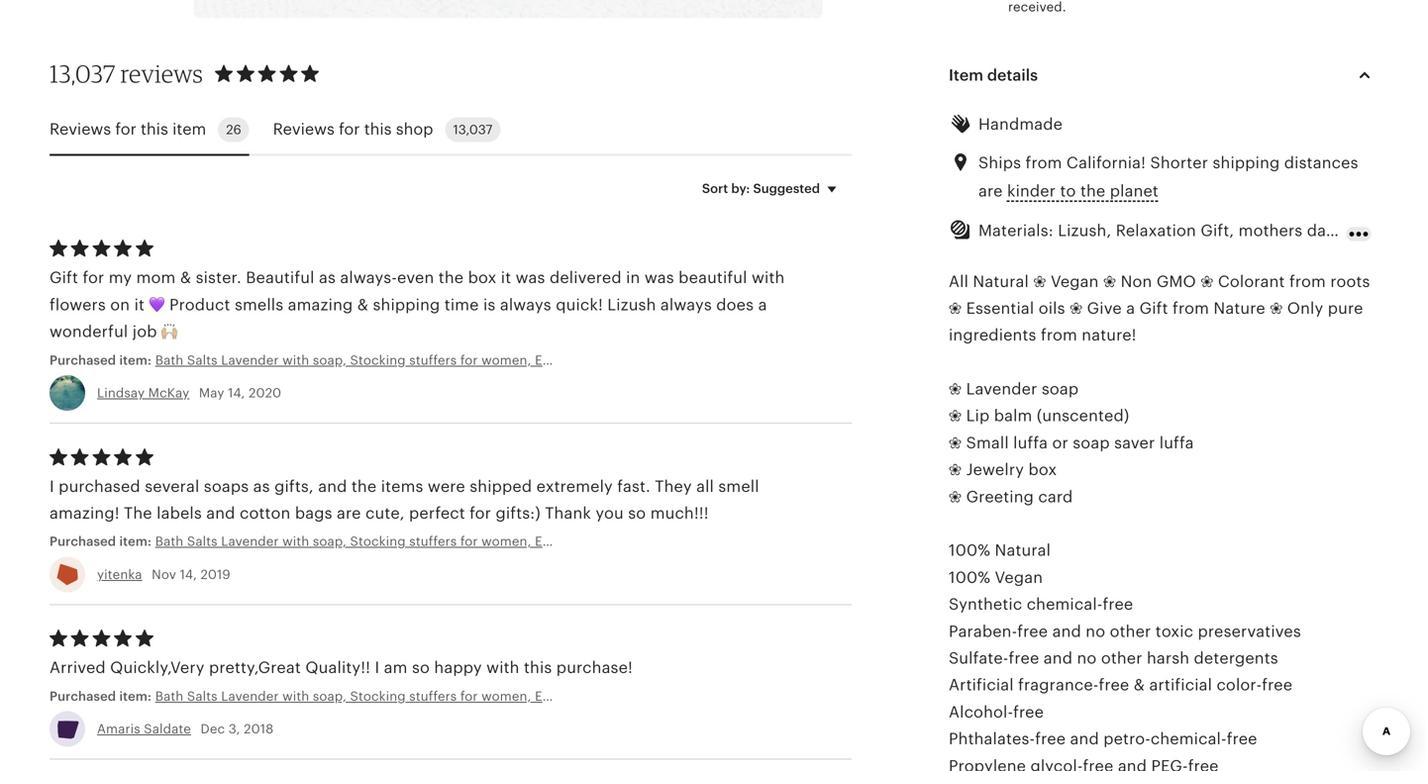 Task type: vqa. For each thing, say whether or not it's contained in the screenshot.
purchase!
yes



Task type: locate. For each thing, give the bounding box(es) containing it.
wonderful
[[50, 323, 128, 341]]

purchased
[[50, 353, 116, 368], [50, 534, 116, 549], [50, 689, 116, 704]]

1 vertical spatial gift
[[1139, 300, 1168, 317]]

mothers
[[1239, 222, 1303, 240]]

i
[[50, 478, 54, 495], [375, 659, 380, 677]]

1 horizontal spatial box
[[1028, 461, 1057, 479]]

1 vertical spatial no
[[1077, 650, 1097, 667]]

reviews right 26
[[273, 120, 335, 138]]

preservatives
[[1198, 623, 1301, 641]]

0 vertical spatial with
[[752, 269, 785, 287]]

they
[[655, 478, 692, 495]]

lavender
[[966, 380, 1037, 398]]

purchased down arrived
[[50, 689, 116, 704]]

0 vertical spatial no
[[1086, 623, 1105, 641]]

sort by: suggested
[[702, 181, 820, 196]]

extremely
[[536, 478, 613, 495]]

14, right nov
[[180, 567, 197, 582]]

other left toxic
[[1110, 623, 1151, 641]]

2 horizontal spatial this
[[524, 659, 552, 677]]

0 horizontal spatial the
[[351, 478, 377, 495]]

i up amazing!
[[50, 478, 54, 495]]

shipping down 'even'
[[373, 296, 440, 314]]

purchase!
[[556, 659, 633, 677]]

1 vertical spatial vegan
[[995, 569, 1043, 587]]

0 vertical spatial purchased
[[50, 353, 116, 368]]

planet
[[1110, 182, 1159, 200]]

soaps
[[204, 478, 249, 495]]

2 reviews from the left
[[273, 120, 335, 138]]

this left the purchase!
[[524, 659, 552, 677]]

0 vertical spatial 13,037
[[50, 59, 115, 88]]

13,037 up reviews for this item
[[50, 59, 115, 88]]

❀ down all at the top right
[[949, 300, 962, 317]]

tab list containing reviews for this item
[[50, 105, 852, 156]]

so down fast.
[[628, 505, 646, 522]]

for left my
[[83, 269, 104, 287]]

are inside i purchased several soaps as gifts, and the items were shipped extremely fast. they all smell amazing! the labels and cotton bags are cute, perfect for gifts:) thank you so much!!!
[[337, 505, 361, 522]]

several
[[145, 478, 199, 495]]

for down 13,037 reviews
[[115, 120, 136, 138]]

0 vertical spatial natural
[[973, 273, 1029, 290]]

1 vertical spatial purchased
[[50, 534, 116, 549]]

are down ships
[[978, 182, 1003, 200]]

item:
[[119, 353, 152, 368], [119, 534, 152, 549], [119, 689, 152, 704]]

quality!!
[[305, 659, 370, 677]]

🙌🏼
[[161, 323, 177, 341]]

luffa right saver
[[1159, 434, 1194, 452]]

for for shop
[[339, 120, 360, 138]]

item: down the
[[119, 534, 152, 549]]

the up time at the left of the page
[[438, 269, 464, 287]]

1 horizontal spatial always
[[660, 296, 712, 314]]

other left harsh
[[1101, 650, 1142, 667]]

arrived quickly,very pretty,great quality!! i am so happy with this purchase!
[[50, 659, 633, 677]]

shipping right the shorter
[[1213, 154, 1280, 172]]

2 vertical spatial &
[[1134, 677, 1145, 694]]

toxic
[[1155, 623, 1193, 641]]

❀ up oils
[[1033, 273, 1046, 290]]

a inside all natural ❀ vegan ❀ non gmo ❀ colorant from roots ❀ essential oils ❀ give a gift from nature ❀ only pure ingredients from nature!
[[1126, 300, 1135, 317]]

1 horizontal spatial i
[[375, 659, 380, 677]]

0 horizontal spatial chemical-
[[1027, 596, 1103, 614]]

2 horizontal spatial the
[[1080, 182, 1106, 200]]

all natural ❀ vegan ❀ non gmo ❀ colorant from roots ❀ essential oils ❀ give a gift from nature ❀ only pure ingredients from nature!
[[949, 273, 1370, 344]]

for left the shop at the left top of page
[[339, 120, 360, 138]]

1 vertical spatial the
[[438, 269, 464, 287]]

0 horizontal spatial so
[[412, 659, 430, 677]]

soap
[[1042, 380, 1079, 398], [1073, 434, 1110, 452]]

always right is
[[500, 296, 551, 314]]

details
[[987, 66, 1038, 84]]

1 vertical spatial item:
[[119, 534, 152, 549]]

vegan inside all natural ❀ vegan ❀ non gmo ❀ colorant from roots ❀ essential oils ❀ give a gift from nature ❀ only pure ingredients from nature!
[[1051, 273, 1099, 290]]

product
[[169, 296, 230, 314]]

vegan inside 100% natural 100% vegan synthetic chemical-free paraben-free and no other toxic preservatives sulfate-free and no other harsh detergents artificial fragrance-free & artificial color-free alcohol-free phthalates-free and petro-chemical-free
[[995, 569, 1043, 587]]

2 horizontal spatial &
[[1134, 677, 1145, 694]]

0 vertical spatial it
[[501, 269, 511, 287]]

gift down 'non'
[[1139, 300, 1168, 317]]

purchased item: for quickly,very
[[50, 689, 155, 704]]

day
[[1307, 222, 1335, 240]]

0 vertical spatial 100%
[[949, 542, 990, 560]]

tab list
[[50, 105, 852, 156]]

0 vertical spatial gift
[[50, 269, 78, 287]]

amazing
[[288, 296, 353, 314]]

from down oils
[[1041, 326, 1077, 344]]

1 vertical spatial with
[[486, 659, 520, 677]]

1 vertical spatial as
[[253, 478, 270, 495]]

1 vertical spatial 13,037
[[453, 122, 493, 137]]

it
[[501, 269, 511, 287], [134, 296, 145, 314]]

kinder to the planet
[[1007, 182, 1159, 200]]

it left delivered
[[501, 269, 511, 287]]

small
[[966, 434, 1009, 452]]

the inside gift for my mom & sister. beautiful as always-even the box it was delivered in was beautiful with flowers on it 💜 product smells amazing & shipping time is always quick! lizush always does a wonderful job 🙌🏼
[[438, 269, 464, 287]]

reviews
[[120, 59, 203, 88]]

fast.
[[617, 478, 651, 495]]

0 vertical spatial vegan
[[1051, 273, 1099, 290]]

0 vertical spatial chemical-
[[1027, 596, 1103, 614]]

item details button
[[931, 51, 1394, 99]]

2 vertical spatial the
[[351, 478, 377, 495]]

always down beautiful on the top of the page
[[660, 296, 712, 314]]

amaris
[[97, 722, 140, 737]]

1 horizontal spatial as
[[319, 269, 336, 287]]

lizush
[[607, 296, 656, 314]]

0 vertical spatial 14,
[[228, 386, 245, 400]]

natural down the greeting
[[995, 542, 1051, 560]]

ships
[[978, 154, 1021, 172]]

item: down job
[[119, 353, 152, 368]]

harsh
[[1147, 650, 1189, 667]]

0 horizontal spatial it
[[134, 296, 145, 314]]

& down always-
[[357, 296, 368, 314]]

2 purchased from the top
[[50, 534, 116, 549]]

or
[[1052, 434, 1068, 452]]

luffa left or
[[1013, 434, 1048, 452]]

soap down (unscented)
[[1073, 434, 1110, 452]]

you
[[596, 505, 624, 522]]

are
[[978, 182, 1003, 200], [337, 505, 361, 522]]

0 horizontal spatial was
[[516, 269, 545, 287]]

time
[[444, 296, 479, 314]]

other
[[1110, 623, 1151, 641], [1101, 650, 1142, 667]]

1 horizontal spatial the
[[438, 269, 464, 287]]

are right bags
[[337, 505, 361, 522]]

1 vertical spatial natural
[[995, 542, 1051, 560]]

am
[[384, 659, 408, 677]]

3 item: from the top
[[119, 689, 152, 704]]

0 horizontal spatial luffa
[[1013, 434, 1048, 452]]

0 horizontal spatial are
[[337, 505, 361, 522]]

thank
[[545, 505, 591, 522]]

item: for and
[[119, 534, 152, 549]]

gift up flowers
[[50, 269, 78, 287]]

colorant
[[1218, 273, 1285, 290]]

shipping inside gift for my mom & sister. beautiful as always-even the box it was delivered in was beautiful with flowers on it 💜 product smells amazing & shipping time is always quick! lizush always does a wonderful job 🙌🏼
[[373, 296, 440, 314]]

purchased item: down wonderful
[[50, 353, 155, 368]]

1 horizontal spatial 14,
[[228, 386, 245, 400]]

vegan up oils
[[1051, 273, 1099, 290]]

0 horizontal spatial gift
[[50, 269, 78, 287]]

natural inside all natural ❀ vegan ❀ non gmo ❀ colorant from roots ❀ essential oils ❀ give a gift from nature ❀ only pure ingredients from nature!
[[973, 273, 1029, 290]]

1 vertical spatial 14,
[[180, 567, 197, 582]]

for inside i purchased several soaps as gifts, and the items were shipped extremely fast. they all smell amazing! the labels and cotton bags are cute, perfect for gifts:) thank you so much!!!
[[470, 505, 491, 522]]

purchased item: for for
[[50, 353, 155, 368]]

1 vertical spatial chemical-
[[1151, 730, 1227, 748]]

for for item
[[115, 120, 136, 138]]

purchased for i purchased several soaps as gifts, and the items were shipped extremely fast. they all smell amazing! the labels and cotton bags are cute, perfect for gifts:) thank you so much!!!
[[50, 534, 116, 549]]

is
[[483, 296, 496, 314]]

item: up "amaris saldate" link
[[119, 689, 152, 704]]

this left 'item'
[[141, 120, 168, 138]]

1 horizontal spatial &
[[357, 296, 368, 314]]

0 horizontal spatial a
[[758, 296, 767, 314]]

reviews for reviews for this item
[[50, 120, 111, 138]]

1 purchased from the top
[[50, 353, 116, 368]]

natural inside 100% natural 100% vegan synthetic chemical-free paraben-free and no other toxic preservatives sulfate-free and no other harsh detergents artificial fragrance-free & artificial color-free alcohol-free phthalates-free and petro-chemical-free
[[995, 542, 1051, 560]]

1 vertical spatial box
[[1028, 461, 1057, 479]]

was left delivered
[[516, 269, 545, 287]]

gift,
[[1339, 222, 1370, 240]]

100% natural 100% vegan synthetic chemical-free paraben-free and no other toxic preservatives sulfate-free and no other harsh detergents artificial fragrance-free & artificial color-free alcohol-free phthalates-free and petro-chemical-free
[[949, 542, 1301, 748]]

smell
[[718, 478, 759, 495]]

0 horizontal spatial shipping
[[373, 296, 440, 314]]

natural for 100%
[[995, 542, 1051, 560]]

1 horizontal spatial shipping
[[1213, 154, 1280, 172]]

give
[[1087, 300, 1122, 317]]

was right "in"
[[645, 269, 674, 287]]

on
[[110, 296, 130, 314]]

2 vertical spatial purchased
[[50, 689, 116, 704]]

2 luffa from the left
[[1159, 434, 1194, 452]]

so right am at the bottom left of the page
[[412, 659, 430, 677]]

1 100% from the top
[[949, 542, 990, 560]]

2 vertical spatial purchased item:
[[50, 689, 155, 704]]

0 vertical spatial are
[[978, 182, 1003, 200]]

the up the "cute,"
[[351, 478, 377, 495]]

as
[[319, 269, 336, 287], [253, 478, 270, 495]]

0 horizontal spatial as
[[253, 478, 270, 495]]

shipping
[[1213, 154, 1280, 172], [373, 296, 440, 314]]

chemical-
[[1027, 596, 1103, 614], [1151, 730, 1227, 748]]

as up cotton
[[253, 478, 270, 495]]

3 purchased item: from the top
[[50, 689, 155, 704]]

1 purchased item: from the top
[[50, 353, 155, 368]]

bags
[[295, 505, 332, 522]]

purchased item: down amazing!
[[50, 534, 155, 549]]

chemical- right synthetic
[[1027, 596, 1103, 614]]

ships from california! shorter shipping distances are
[[978, 154, 1358, 200]]

2 item: from the top
[[119, 534, 152, 549]]

soap up (unscented)
[[1042, 380, 1079, 398]]

natural
[[973, 273, 1029, 290], [995, 542, 1051, 560]]

1 vertical spatial shipping
[[373, 296, 440, 314]]

& inside 100% natural 100% vegan synthetic chemical-free paraben-free and no other toxic preservatives sulfate-free and no other harsh detergents artificial fragrance-free & artificial color-free alcohol-free phthalates-free and petro-chemical-free
[[1134, 677, 1145, 694]]

a right give
[[1126, 300, 1135, 317]]

box inside ❀ lavender soap ❀ lip balm (unscented) ❀ small luffa or soap saver luffa ❀ jewelry box ❀ greeting card
[[1028, 461, 1057, 479]]

0 horizontal spatial 13,037
[[50, 59, 115, 88]]

0 horizontal spatial reviews
[[50, 120, 111, 138]]

& right the mom
[[180, 269, 191, 287]]

phthalates-
[[949, 730, 1035, 748]]

1 horizontal spatial vegan
[[1051, 273, 1099, 290]]

purchased down wonderful
[[50, 353, 116, 368]]

0 vertical spatial shipping
[[1213, 154, 1280, 172]]

relaxation
[[1116, 222, 1196, 240]]

from up kinder
[[1025, 154, 1062, 172]]

& left the artificial
[[1134, 677, 1145, 694]]

0 vertical spatial &
[[180, 269, 191, 287]]

gifts,
[[274, 478, 314, 495]]

1 vertical spatial so
[[412, 659, 430, 677]]

so inside i purchased several soaps as gifts, and the items were shipped extremely fast. they all smell amazing! the labels and cotton bags are cute, perfect for gifts:) thank you so much!!!
[[628, 505, 646, 522]]

i purchased several soaps as gifts, and the items were shipped extremely fast. they all smell amazing! the labels and cotton bags are cute, perfect for gifts:) thank you so much!!!
[[50, 478, 759, 522]]

1 vertical spatial purchased item:
[[50, 534, 155, 549]]

box up card
[[1028, 461, 1057, 479]]

0 vertical spatial i
[[50, 478, 54, 495]]

purchased for arrived quickly,very pretty,great quality!! i am so happy with this purchase!
[[50, 689, 116, 704]]

so
[[628, 505, 646, 522], [412, 659, 430, 677]]

with right the happy
[[486, 659, 520, 677]]

1 horizontal spatial this
[[364, 120, 392, 138]]

14, right 'may'
[[228, 386, 245, 400]]

13,037 right the shop at the left top of page
[[453, 122, 493, 137]]

2 purchased item: from the top
[[50, 534, 155, 549]]

1 horizontal spatial luffa
[[1159, 434, 1194, 452]]

0 vertical spatial box
[[468, 269, 497, 287]]

vegan for ❀
[[1051, 273, 1099, 290]]

i left am at the bottom left of the page
[[375, 659, 380, 677]]

the right the to
[[1080, 182, 1106, 200]]

natural up essential
[[973, 273, 1029, 290]]

2 vertical spatial item:
[[119, 689, 152, 704]]

for inside gift for my mom & sister. beautiful as always-even the box it was delivered in was beautiful with flowers on it 💜 product smells amazing & shipping time is always quick! lizush always does a wonderful job 🙌🏼
[[83, 269, 104, 287]]

reviews down 13,037 reviews
[[50, 120, 111, 138]]

1 reviews from the left
[[50, 120, 111, 138]]

0 vertical spatial the
[[1080, 182, 1106, 200]]

0 horizontal spatial vegan
[[995, 569, 1043, 587]]

💜
[[149, 296, 165, 314]]

it left 💜
[[134, 296, 145, 314]]

0 vertical spatial so
[[628, 505, 646, 522]]

1 horizontal spatial a
[[1126, 300, 1135, 317]]

1 vertical spatial it
[[134, 296, 145, 314]]

vegan for synthetic
[[995, 569, 1043, 587]]

0 vertical spatial as
[[319, 269, 336, 287]]

kinder
[[1007, 182, 1056, 200]]

1 horizontal spatial so
[[628, 505, 646, 522]]

perfect
[[409, 505, 465, 522]]

1 item: from the top
[[119, 353, 152, 368]]

1 luffa from the left
[[1013, 434, 1048, 452]]

1 horizontal spatial with
[[752, 269, 785, 287]]

14,
[[228, 386, 245, 400], [180, 567, 197, 582]]

1 horizontal spatial 13,037
[[453, 122, 493, 137]]

purchased down amazing!
[[50, 534, 116, 549]]

a right does
[[758, 296, 767, 314]]

with
[[752, 269, 785, 287], [486, 659, 520, 677]]

gift inside gift for my mom & sister. beautiful as always-even the box it was delivered in was beautiful with flowers on it 💜 product smells amazing & shipping time is always quick! lizush always does a wonderful job 🙌🏼
[[50, 269, 78, 287]]

0 horizontal spatial always
[[500, 296, 551, 314]]

purchased item: up amaris
[[50, 689, 155, 704]]

saver
[[1114, 434, 1155, 452]]

0 horizontal spatial this
[[141, 120, 168, 138]]

luffa
[[1013, 434, 1048, 452], [1159, 434, 1194, 452]]

0 horizontal spatial 14,
[[180, 567, 197, 582]]

1 vertical spatial 100%
[[949, 569, 990, 587]]

gift
[[50, 269, 78, 287], [1139, 300, 1168, 317]]

1 horizontal spatial was
[[645, 269, 674, 287]]

3 purchased from the top
[[50, 689, 116, 704]]

kinder to the planet button
[[1007, 177, 1159, 206]]

1 horizontal spatial gift
[[1139, 300, 1168, 317]]

all
[[696, 478, 714, 495]]

box up is
[[468, 269, 497, 287]]

as up amazing
[[319, 269, 336, 287]]

chemical- down the artificial
[[1151, 730, 1227, 748]]

0 horizontal spatial box
[[468, 269, 497, 287]]

this for shop
[[364, 120, 392, 138]]

reviews for this shop
[[273, 120, 433, 138]]

1 vertical spatial &
[[357, 296, 368, 314]]

100%
[[949, 542, 990, 560], [949, 569, 990, 587]]

❀ left small
[[949, 434, 962, 452]]

1 horizontal spatial are
[[978, 182, 1003, 200]]

this left the shop at the left top of page
[[364, 120, 392, 138]]

for down shipped
[[470, 505, 491, 522]]

0 vertical spatial purchased item:
[[50, 353, 155, 368]]

a
[[758, 296, 767, 314], [1126, 300, 1135, 317]]

for
[[115, 120, 136, 138], [339, 120, 360, 138], [83, 269, 104, 287], [470, 505, 491, 522]]

with up does
[[752, 269, 785, 287]]

❀ left the greeting
[[949, 488, 962, 506]]

0 vertical spatial item:
[[119, 353, 152, 368]]

box
[[468, 269, 497, 287], [1028, 461, 1057, 479]]

as inside i purchased several soaps as gifts, and the items were shipped extremely fast. they all smell amazing! the labels and cotton bags are cute, perfect for gifts:) thank you so much!!!
[[253, 478, 270, 495]]

1 horizontal spatial reviews
[[273, 120, 335, 138]]

vegan up synthetic
[[995, 569, 1043, 587]]

13,037 inside tab list
[[453, 122, 493, 137]]

materials: lizush, relaxation gift, mothers day gift, lavende
[[978, 222, 1426, 240]]

1 vertical spatial are
[[337, 505, 361, 522]]

0 horizontal spatial i
[[50, 478, 54, 495]]

2020
[[249, 386, 281, 400]]

even
[[397, 269, 434, 287]]



Task type: describe. For each thing, give the bounding box(es) containing it.
sort
[[702, 181, 728, 196]]

much!!!
[[650, 505, 709, 522]]

petro-
[[1103, 730, 1151, 748]]

a inside gift for my mom & sister. beautiful as always-even the box it was delivered in was beautiful with flowers on it 💜 product smells amazing & shipping time is always quick! lizush always does a wonderful job 🙌🏼
[[758, 296, 767, 314]]

gmo
[[1157, 273, 1196, 290]]

shipping inside ships from california! shorter shipping distances are
[[1213, 154, 1280, 172]]

1 vertical spatial soap
[[1073, 434, 1110, 452]]

items
[[381, 478, 423, 495]]

oils
[[1039, 300, 1065, 317]]

yitenka
[[97, 567, 142, 582]]

are inside ships from california! shorter shipping distances are
[[978, 182, 1003, 200]]

ingredients
[[949, 326, 1036, 344]]

❀ left lavender
[[949, 380, 962, 398]]

does
[[716, 296, 754, 314]]

this for item
[[141, 120, 168, 138]]

❀ left lip
[[949, 407, 962, 425]]

mom
[[136, 269, 176, 287]]

natural for all
[[973, 273, 1029, 290]]

balm
[[994, 407, 1032, 425]]

shipped
[[470, 478, 532, 495]]

by:
[[731, 181, 750, 196]]

from up the only
[[1289, 273, 1326, 290]]

❀ left the only
[[1270, 300, 1283, 317]]

mckay
[[148, 386, 189, 400]]

alcohol-
[[949, 703, 1013, 721]]

1 was from the left
[[516, 269, 545, 287]]

dec
[[201, 722, 225, 737]]

pure
[[1328, 300, 1363, 317]]

may
[[199, 386, 224, 400]]

❀ lavender soap ❀ lip balm (unscented) ❀ small luffa or soap saver luffa ❀ jewelry box ❀ greeting card
[[949, 380, 1194, 506]]

reviews for this item
[[50, 120, 206, 138]]

nature!
[[1082, 326, 1136, 344]]

flowers
[[50, 296, 106, 314]]

i inside i purchased several soaps as gifts, and the items were shipped extremely fast. they all smell amazing! the labels and cotton bags are cute, perfect for gifts:) thank you so much!!!
[[50, 478, 54, 495]]

gift inside all natural ❀ vegan ❀ non gmo ❀ colorant from roots ❀ essential oils ❀ give a gift from nature ❀ only pure ingredients from nature!
[[1139, 300, 1168, 317]]

1 vertical spatial other
[[1101, 650, 1142, 667]]

only
[[1287, 300, 1323, 317]]

always-
[[340, 269, 397, 287]]

amazing!
[[50, 505, 119, 522]]

handmade
[[978, 115, 1063, 133]]

lindsay mckay may 14, 2020
[[97, 386, 281, 400]]

purchased for gift for my mom & sister. beautiful as always-even the box it was delivered in was beautiful with flowers on it 💜 product smells amazing & shipping time is always quick! lizush always does a wonderful job 🙌🏼
[[50, 353, 116, 368]]

lizush,
[[1058, 222, 1111, 240]]

lindsay mckay link
[[97, 386, 189, 400]]

(unscented)
[[1037, 407, 1129, 425]]

item: for flowers
[[119, 353, 152, 368]]

box inside gift for my mom & sister. beautiful as always-even the box it was delivered in was beautiful with flowers on it 💜 product smells amazing & shipping time is always quick! lizush always does a wonderful job 🙌🏼
[[468, 269, 497, 287]]

from down gmo
[[1173, 300, 1209, 317]]

job
[[132, 323, 157, 341]]

1 vertical spatial i
[[375, 659, 380, 677]]

13,037 reviews
[[50, 59, 203, 88]]

from inside ships from california! shorter shipping distances are
[[1025, 154, 1062, 172]]

color-
[[1217, 677, 1262, 694]]

labels
[[157, 505, 202, 522]]

synthetic
[[949, 596, 1022, 614]]

non
[[1121, 273, 1152, 290]]

beautiful
[[679, 269, 747, 287]]

distances
[[1284, 154, 1358, 172]]

my
[[109, 269, 132, 287]]

lip
[[966, 407, 990, 425]]

greeting
[[966, 488, 1034, 506]]

1 always from the left
[[500, 296, 551, 314]]

❀ right oils
[[1070, 300, 1083, 317]]

gift for my mom & sister. beautiful as always-even the box it was delivered in was beautiful with flowers on it 💜 product smells amazing & shipping time is always quick! lizush always does a wonderful job 🙌🏼
[[50, 269, 785, 341]]

smells
[[235, 296, 283, 314]]

amaris saldate link
[[97, 722, 191, 737]]

in
[[626, 269, 640, 287]]

0 vertical spatial other
[[1110, 623, 1151, 641]]

suggested
[[753, 181, 820, 196]]

card
[[1038, 488, 1073, 506]]

0 horizontal spatial &
[[180, 269, 191, 287]]

fragrance-
[[1018, 677, 1099, 694]]

arrived
[[50, 659, 106, 677]]

13,037 for 13,037 reviews
[[50, 59, 115, 88]]

2 was from the left
[[645, 269, 674, 287]]

as inside gift for my mom & sister. beautiful as always-even the box it was delivered in was beautiful with flowers on it 💜 product smells amazing & shipping time is always quick! lizush always does a wonderful job 🙌🏼
[[319, 269, 336, 287]]

yitenka nov 14, 2019
[[97, 567, 230, 582]]

reviews for reviews for this shop
[[273, 120, 335, 138]]

with inside gift for my mom & sister. beautiful as always-even the box it was delivered in was beautiful with flowers on it 💜 product smells amazing & shipping time is always quick! lizush always does a wonderful job 🙌🏼
[[752, 269, 785, 287]]

for for mom
[[83, 269, 104, 287]]

13,037 for 13,037
[[453, 122, 493, 137]]

purchased item: for purchased
[[50, 534, 155, 549]]

nature
[[1214, 300, 1265, 317]]

0 horizontal spatial with
[[486, 659, 520, 677]]

lavende
[[1375, 222, 1426, 240]]

0 vertical spatial soap
[[1042, 380, 1079, 398]]

essential
[[966, 300, 1034, 317]]

2018
[[244, 722, 274, 737]]

the inside i purchased several soaps as gifts, and the items were shipped extremely fast. they all smell amazing! the labels and cotton bags are cute, perfect for gifts:) thank you so much!!!
[[351, 478, 377, 495]]

to
[[1060, 182, 1076, 200]]

❀ left jewelry
[[949, 461, 962, 479]]

shop
[[396, 120, 433, 138]]

pretty,great
[[209, 659, 301, 677]]

3,
[[229, 722, 240, 737]]

lindsay
[[97, 386, 145, 400]]

2 100% from the top
[[949, 569, 990, 587]]

jewelry
[[966, 461, 1024, 479]]

the
[[124, 505, 152, 522]]

❀ left 'non'
[[1103, 273, 1116, 290]]

item
[[172, 120, 206, 138]]

quick!
[[556, 296, 603, 314]]

2 always from the left
[[660, 296, 712, 314]]

gifts:)
[[496, 505, 541, 522]]

amaris saldate dec 3, 2018
[[97, 722, 274, 737]]

beautiful
[[246, 269, 314, 287]]

nov
[[152, 567, 176, 582]]

cute,
[[365, 505, 405, 522]]

❀ right gmo
[[1200, 273, 1214, 290]]

sister.
[[196, 269, 241, 287]]

26
[[226, 122, 241, 137]]

1 horizontal spatial chemical-
[[1151, 730, 1227, 748]]

1 horizontal spatial it
[[501, 269, 511, 287]]

materials:
[[978, 222, 1053, 240]]

the inside button
[[1080, 182, 1106, 200]]



